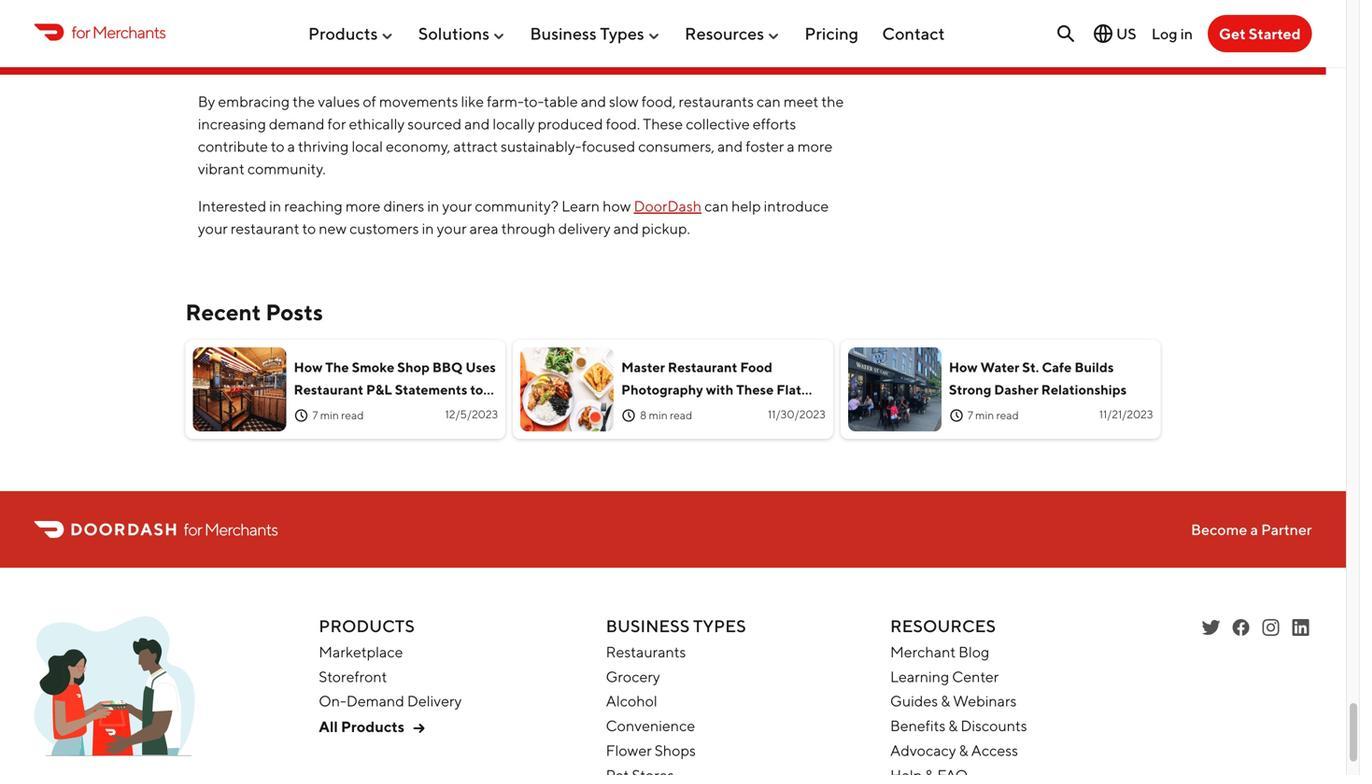 Task type: vqa. For each thing, say whether or not it's contained in the screenshot.


Task type: locate. For each thing, give the bounding box(es) containing it.
1 horizontal spatial time line image
[[622, 408, 637, 423]]

7 left the an
[[313, 409, 318, 422]]

help
[[732, 197, 761, 215]]

to
[[835, 0, 849, 6], [271, 137, 285, 155], [302, 220, 316, 237], [470, 382, 484, 398]]

can up efforts
[[757, 93, 781, 110]]

1 vertical spatial local
[[352, 137, 383, 155]]

2 vertical spatial can
[[705, 197, 729, 215]]

access
[[972, 742, 1019, 760]]

in down interested in reaching more diners in your community? learn how doordash
[[422, 220, 434, 237]]

1 how from the left
[[294, 359, 323, 375]]

2 read from the left
[[670, 409, 693, 422]]

8 min read
[[640, 409, 693, 422]]

these down food,
[[643, 115, 683, 133]]

pricing link
[[805, 16, 859, 51]]

these inside master restaurant food photography with these flat lay tips and templates
[[737, 382, 774, 398]]

0 vertical spatial products
[[308, 24, 378, 44]]

1 vertical spatial business types
[[606, 617, 747, 637]]

how the smoke shop bbq uses restaurant p&l statements to gain an edge
[[294, 359, 496, 420]]

businesses
[[760, 0, 832, 6]]

more up customers
[[346, 197, 381, 215]]

1 horizontal spatial can
[[757, 93, 781, 110]]

business types inside business types link
[[530, 24, 645, 44]]

how up strong at right
[[949, 359, 978, 375]]

1 vertical spatial restaurant
[[294, 382, 364, 398]]

meaningful
[[615, 33, 691, 51]]

1 vertical spatial resources
[[891, 617, 996, 637]]

& down guides & webinars link
[[949, 717, 958, 735]]

foster inside supporting local producers and vendors is a great way for restaurants and other small businesses to foster a strong and interconnected community. by sourcing ingredients locally, restaurants can ensure freshness, quality, and sustainability, all while cultivating meaningful relationships with suppliers.
[[198, 10, 236, 28]]

with up templates
[[706, 382, 734, 398]]

0 horizontal spatial the
[[293, 93, 315, 110]]

restaurant up the an
[[294, 382, 364, 398]]

blog
[[959, 643, 990, 661]]

0 vertical spatial by
[[511, 10, 528, 28]]

can down businesses
[[795, 10, 819, 28]]

storefront link
[[319, 668, 387, 686]]

community. inside supporting local producers and vendors is a great way for restaurants and other small businesses to foster a strong and interconnected community. by sourcing ingredients locally, restaurants can ensure freshness, quality, and sustainability, all while cultivating meaningful relationships with suppliers.
[[430, 10, 508, 28]]

these down food
[[737, 382, 774, 398]]

1 the from the left
[[293, 93, 315, 110]]

recent
[[186, 299, 261, 326]]

local inside supporting local producers and vendors is a great way for restaurants and other small businesses to foster a strong and interconnected community. by sourcing ingredients locally, restaurants can ensure freshness, quality, and sustainability, all while cultivating meaningful relationships with suppliers.
[[276, 0, 307, 6]]

time line image for master restaurant food photography with these flat lay tips and templates
[[622, 408, 637, 423]]

how for how water st. cafe builds strong dasher relationships
[[949, 359, 978, 375]]

0 horizontal spatial resources
[[685, 24, 765, 44]]

0 horizontal spatial community.
[[248, 160, 326, 178]]

and inside can help introduce your restaurant to new customers in your area through delivery and pickup.
[[614, 220, 639, 237]]

quality,
[[316, 33, 363, 51]]

contact
[[883, 24, 945, 44]]

0 vertical spatial foster
[[198, 10, 236, 28]]

to down "reaching"
[[302, 220, 316, 237]]

marketplace
[[319, 643, 403, 661]]

1 horizontal spatial business
[[606, 617, 690, 637]]

convenience
[[606, 717, 696, 735]]

for inside supporting local producers and vendors is a great way for restaurants and other small businesses to foster a strong and interconnected community. by sourcing ingredients locally, restaurants can ensure freshness, quality, and sustainability, all while cultivating meaningful relationships with suppliers.
[[556, 0, 574, 6]]

foster inside by embracing the values of movements like farm-to-table and slow food, restaurants can meet the increasing demand for ethically sourced and locally produced food. these collective efforts contribute to a thriving local economy, attract sustainably-focused consumers, and foster a more vibrant community.
[[746, 137, 785, 155]]

0 vertical spatial more
[[798, 137, 833, 155]]

can inside supporting local producers and vendors is a great way for restaurants and other small businesses to foster a strong and interconnected community. by sourcing ingredients locally, restaurants can ensure freshness, quality, and sustainability, all while cultivating meaningful relationships with suppliers.
[[795, 10, 819, 28]]

linkedin link
[[1290, 617, 1313, 640]]

0 vertical spatial these
[[643, 115, 683, 133]]

1 vertical spatial more
[[346, 197, 381, 215]]

0 vertical spatial business types
[[530, 24, 645, 44]]

these inside by embracing the values of movements like farm-to-table and slow food, restaurants can meet the increasing demand for ethically sourced and locally produced food. these collective efforts contribute to a thriving local economy, attract sustainably-focused consumers, and foster a more vibrant community.
[[643, 115, 683, 133]]

0 vertical spatial local
[[276, 0, 307, 6]]

log in
[[1152, 25, 1194, 42]]

contribute
[[198, 137, 268, 155]]

master
[[622, 359, 665, 375]]

local up strong
[[276, 0, 307, 6]]

resources up merchant blog link
[[891, 617, 996, 637]]

restaurants up the collective
[[679, 93, 754, 110]]

exterior of water st. cafe image
[[849, 348, 942, 432]]

1 horizontal spatial more
[[798, 137, 833, 155]]

min
[[320, 409, 339, 422], [649, 409, 668, 422], [976, 409, 995, 422]]

products down demand
[[341, 718, 405, 736]]

freshness,
[[246, 33, 313, 51]]

products inside products "link"
[[308, 24, 378, 44]]

merchant
[[891, 643, 956, 661]]

log
[[1152, 25, 1178, 42]]

all products
[[319, 718, 405, 736]]

0 horizontal spatial 7
[[313, 409, 318, 422]]

business
[[530, 24, 597, 44], [606, 617, 690, 637]]

0 horizontal spatial restaurant
[[294, 382, 364, 398]]

with down businesses
[[781, 33, 810, 51]]

smoke
[[352, 359, 395, 375]]

0 vertical spatial community.
[[430, 10, 508, 28]]

& down learning center link
[[941, 693, 951, 711]]

with inside master restaurant food photography with these flat lay tips and templates
[[706, 382, 734, 398]]

0 horizontal spatial business
[[530, 24, 597, 44]]

more inside by embracing the values of movements like farm-to-table and slow food, restaurants can meet the increasing demand for ethically sourced and locally produced food. these collective efforts contribute to a thriving local economy, attract sustainably-focused consumers, and foster a more vibrant community.
[[798, 137, 833, 155]]

3 read from the left
[[997, 409, 1020, 422]]

0 vertical spatial merchants
[[92, 22, 166, 42]]

1 horizontal spatial 7
[[968, 409, 974, 422]]

time line image for how the smoke shop bbq uses restaurant p&l statements to gain an edge
[[294, 408, 309, 423]]

7 min read down the
[[313, 409, 364, 422]]

guides & webinars link
[[891, 693, 1017, 711]]

0 horizontal spatial 7 min read
[[313, 409, 364, 422]]

restaurant
[[668, 359, 738, 375], [294, 382, 364, 398]]

1 horizontal spatial restaurant
[[668, 359, 738, 375]]

products down the producers
[[308, 24, 378, 44]]

products up the marketplace
[[319, 617, 415, 637]]

for merchants
[[72, 22, 166, 42], [184, 520, 278, 540]]

0 vertical spatial restaurant
[[668, 359, 738, 375]]

efforts
[[753, 115, 797, 133]]

1 horizontal spatial by
[[511, 10, 528, 28]]

lay
[[622, 404, 644, 420]]

2 how from the left
[[949, 359, 978, 375]]

read
[[341, 409, 364, 422], [670, 409, 693, 422], [997, 409, 1020, 422]]

7 min read down dasher
[[968, 409, 1020, 422]]

0 horizontal spatial foster
[[198, 10, 236, 28]]

to down uses
[[470, 382, 484, 398]]

can help introduce your restaurant to new customers in your area through delivery and pickup.
[[198, 197, 829, 237]]

business down way
[[530, 24, 597, 44]]

1 horizontal spatial community.
[[430, 10, 508, 28]]

0 horizontal spatial can
[[705, 197, 729, 215]]

area
[[470, 220, 499, 237]]

time line image
[[294, 408, 309, 423], [622, 408, 637, 423]]

0 horizontal spatial merchants
[[92, 22, 166, 42]]

2 time line image from the left
[[622, 408, 637, 423]]

time line image left 8
[[622, 408, 637, 423]]

0 vertical spatial with
[[781, 33, 810, 51]]

collective
[[686, 115, 750, 133]]

ensure
[[198, 33, 244, 51]]

great
[[489, 0, 524, 6]]

instagram link
[[1260, 617, 1283, 640]]

2 7 min read from the left
[[968, 409, 1020, 422]]

shop
[[398, 359, 430, 375]]

by inside supporting local producers and vendors is a great way for restaurants and other small businesses to foster a strong and interconnected community. by sourcing ingredients locally, restaurants can ensure freshness, quality, and sustainability, all while cultivating meaningful relationships with suppliers.
[[511, 10, 528, 28]]

twitter link
[[1201, 617, 1223, 640]]

1 horizontal spatial with
[[781, 33, 810, 51]]

business up restaurants
[[606, 617, 690, 637]]

1 vertical spatial by
[[198, 93, 215, 110]]

on-
[[319, 693, 347, 711]]

by
[[511, 10, 528, 28], [198, 93, 215, 110]]

business types down way
[[530, 24, 645, 44]]

foster down efforts
[[746, 137, 785, 155]]

read right gain
[[341, 409, 364, 422]]

0 horizontal spatial how
[[294, 359, 323, 375]]

1 horizontal spatial read
[[670, 409, 693, 422]]

2 horizontal spatial can
[[795, 10, 819, 28]]

1 vertical spatial foster
[[746, 137, 785, 155]]

arrow right image
[[408, 718, 430, 740]]

& down benefits & discounts link
[[960, 742, 969, 760]]

resources down small
[[685, 24, 765, 44]]

1 horizontal spatial local
[[352, 137, 383, 155]]

11/21/2023
[[1100, 408, 1154, 421]]

bbq
[[433, 359, 463, 375]]

started
[[1250, 25, 1302, 43]]

&
[[941, 693, 951, 711], [949, 717, 958, 735], [960, 742, 969, 760]]

and down the collective
[[718, 137, 743, 155]]

community. down is
[[430, 10, 508, 28]]

learn
[[562, 197, 600, 215]]

1 horizontal spatial min
[[649, 409, 668, 422]]

1 horizontal spatial resources
[[891, 617, 996, 637]]

the up "demand"
[[293, 93, 315, 110]]

1 vertical spatial community.
[[248, 160, 326, 178]]

convenience link
[[606, 717, 696, 735]]

how inside how the smoke shop bbq uses restaurant p&l statements to gain an edge
[[294, 359, 323, 375]]

and up attract
[[465, 115, 490, 133]]

local down "ethically"
[[352, 137, 383, 155]]

restaurants down small
[[717, 10, 792, 28]]

strong
[[949, 382, 992, 398]]

0 horizontal spatial read
[[341, 409, 364, 422]]

0 horizontal spatial these
[[643, 115, 683, 133]]

0 horizontal spatial with
[[706, 382, 734, 398]]

time line image left the an
[[294, 408, 309, 423]]

7 min read for restaurant
[[313, 409, 364, 422]]

2 horizontal spatial min
[[976, 409, 995, 422]]

1 vertical spatial with
[[706, 382, 734, 398]]

edge
[[345, 404, 378, 420]]

0 vertical spatial can
[[795, 10, 819, 28]]

1 vertical spatial can
[[757, 93, 781, 110]]

restaurants up the ingredients
[[577, 0, 653, 6]]

can left help
[[705, 197, 729, 215]]

sourced
[[408, 115, 462, 133]]

business types up restaurants
[[606, 617, 747, 637]]

1 vertical spatial &
[[949, 717, 958, 735]]

1 horizontal spatial foster
[[746, 137, 785, 155]]

the right meet
[[822, 93, 844, 110]]

community. down thriving
[[248, 160, 326, 178]]

and right tips in the left bottom of the page
[[675, 404, 699, 420]]

1 time line image from the left
[[294, 408, 309, 423]]

foster up the ensure
[[198, 10, 236, 28]]

8
[[640, 409, 647, 422]]

doordash for merchants image
[[34, 617, 195, 768]]

1 vertical spatial business
[[606, 617, 690, 637]]

1 horizontal spatial the
[[822, 93, 844, 110]]

ingredients
[[591, 10, 667, 28]]

a
[[478, 0, 486, 6], [239, 10, 247, 28], [288, 137, 295, 155], [787, 137, 795, 155], [1251, 521, 1259, 539]]

business types
[[530, 24, 645, 44], [606, 617, 747, 637]]

1 horizontal spatial these
[[737, 382, 774, 398]]

1 read from the left
[[341, 409, 364, 422]]

0 vertical spatial resources
[[685, 24, 765, 44]]

0 horizontal spatial by
[[198, 93, 215, 110]]

local inside by embracing the values of movements like farm-to-table and slow food, restaurants can meet the increasing demand for ethically sourced and locally produced food. these collective efforts contribute to a thriving local economy, attract sustainably-focused consumers, and foster a more vibrant community.
[[352, 137, 383, 155]]

food,
[[642, 93, 676, 110]]

2 7 from the left
[[968, 409, 974, 422]]

2 vertical spatial restaurants
[[679, 93, 754, 110]]

small
[[723, 0, 757, 6]]

1 horizontal spatial merchants
[[204, 520, 278, 540]]

read down dasher
[[997, 409, 1020, 422]]

recent posts
[[186, 299, 323, 326]]

0 vertical spatial types
[[600, 24, 645, 44]]

0 vertical spatial for merchants
[[72, 22, 166, 42]]

statements
[[395, 382, 468, 398]]

table
[[544, 93, 578, 110]]

to up pricing
[[835, 0, 849, 6]]

by down great
[[511, 10, 528, 28]]

flower shops link
[[606, 742, 696, 760]]

1 horizontal spatial types
[[694, 617, 747, 637]]

instagram image
[[1260, 617, 1283, 640]]

1 vertical spatial types
[[694, 617, 747, 637]]

0 horizontal spatial time line image
[[294, 408, 309, 423]]

1 min from the left
[[320, 409, 339, 422]]

7 right time line icon
[[968, 409, 974, 422]]

2 vertical spatial products
[[341, 718, 405, 736]]

0 horizontal spatial min
[[320, 409, 339, 422]]

merchant blog learning center guides & webinars benefits & discounts advocacy & access
[[891, 643, 1028, 760]]

and down how
[[614, 220, 639, 237]]

how left the
[[294, 359, 323, 375]]

to down "demand"
[[271, 137, 285, 155]]

food
[[741, 359, 773, 375]]

merchants
[[92, 22, 166, 42], [204, 520, 278, 540]]

1 horizontal spatial how
[[949, 359, 978, 375]]

twitter image
[[1201, 617, 1223, 640]]

how inside how water st. cafe builds strong dasher relationships
[[949, 359, 978, 375]]

0 vertical spatial restaurants
[[577, 0, 653, 6]]

your up area
[[442, 197, 472, 215]]

1 vertical spatial these
[[737, 382, 774, 398]]

1 7 min read from the left
[[313, 409, 364, 422]]

supporting local producers and vendors is a great way for restaurants and other small businesses to foster a strong and interconnected community. by sourcing ingredients locally, restaurants can ensure freshness, quality, and sustainability, all while cultivating meaningful relationships with suppliers.
[[198, 0, 849, 73]]

min right time line icon
[[976, 409, 995, 422]]

2 horizontal spatial read
[[997, 409, 1020, 422]]

by up increasing
[[198, 93, 215, 110]]

read for gain
[[341, 409, 364, 422]]

slow
[[609, 93, 639, 110]]

1 horizontal spatial for merchants
[[184, 520, 278, 540]]

to inside how the smoke shop bbq uses restaurant p&l statements to gain an edge
[[470, 382, 484, 398]]

1 7 from the left
[[313, 409, 318, 422]]

restaurants inside by embracing the values of movements like farm-to-table and slow food, restaurants can meet the increasing demand for ethically sourced and locally produced food. these collective efforts contribute to a thriving local economy, attract sustainably-focused consumers, and foster a more vibrant community.
[[679, 93, 754, 110]]

benefits & discounts link
[[891, 717, 1028, 735]]

min left edge
[[320, 409, 339, 422]]

min right 8
[[649, 409, 668, 422]]

1 horizontal spatial 7 min read
[[968, 409, 1020, 422]]

0 horizontal spatial more
[[346, 197, 381, 215]]

foster
[[198, 10, 236, 28], [746, 137, 785, 155]]

vibrant
[[198, 160, 245, 178]]

0 horizontal spatial local
[[276, 0, 307, 6]]

grocery link
[[606, 668, 661, 686]]

in right diners
[[427, 197, 440, 215]]

economy,
[[386, 137, 451, 155]]

read down the photography
[[670, 409, 693, 422]]

1 vertical spatial merchants
[[204, 520, 278, 540]]

time line image
[[949, 408, 964, 423]]

restaurant up the photography
[[668, 359, 738, 375]]

solutions
[[418, 24, 490, 44]]

community?
[[475, 197, 559, 215]]

and up the freshness,
[[296, 10, 321, 28]]

2 min from the left
[[649, 409, 668, 422]]

doordash link
[[634, 197, 702, 215]]

more down meet
[[798, 137, 833, 155]]

mx blog (global) - how the smoke shop bbq uses restaurant p&l statements to gain an edge - restaurant interior image
[[193, 348, 286, 432]]



Task type: describe. For each thing, give the bounding box(es) containing it.
merchant blog link
[[891, 643, 990, 661]]

0 vertical spatial business
[[530, 24, 597, 44]]

marketplace storefront on-demand delivery
[[319, 643, 462, 711]]

doordash
[[634, 197, 702, 215]]

your down interested in reaching more diners in your community? learn how doordash
[[437, 220, 467, 237]]

to-
[[524, 93, 544, 110]]

templates
[[702, 404, 766, 420]]

while
[[504, 33, 539, 51]]

customers
[[350, 220, 419, 237]]

all
[[486, 33, 501, 51]]

in right the log
[[1181, 25, 1194, 42]]

with inside supporting local producers and vendors is a great way for restaurants and other small businesses to foster a strong and interconnected community. by sourcing ingredients locally, restaurants can ensure freshness, quality, and sustainability, all while cultivating meaningful relationships with suppliers.
[[781, 33, 810, 51]]

through
[[502, 220, 556, 237]]

and up "interconnected"
[[381, 0, 406, 6]]

and down "interconnected"
[[366, 33, 392, 51]]

to inside supporting local producers and vendors is a great way for restaurants and other small businesses to foster a strong and interconnected community. by sourcing ingredients locally, restaurants can ensure freshness, quality, and sustainability, all while cultivating meaningful relationships with suppliers.
[[835, 0, 849, 6]]

guides
[[891, 693, 939, 711]]

and up locally,
[[655, 0, 681, 6]]

2 the from the left
[[822, 93, 844, 110]]

and inside master restaurant food photography with these flat lay tips and templates
[[675, 404, 699, 420]]

alcohol link
[[606, 693, 658, 711]]

7 for how the smoke shop bbq uses restaurant p&l statements to gain an edge
[[313, 409, 318, 422]]

3 min from the left
[[976, 409, 995, 422]]

how
[[603, 197, 631, 215]]

0 vertical spatial &
[[941, 693, 951, 711]]

other
[[684, 0, 720, 6]]

advocacy
[[891, 742, 957, 760]]

by inside by embracing the values of movements like farm-to-table and slow food, restaurants can meet the increasing demand for ethically sourced and locally produced food. these collective efforts contribute to a thriving local economy, attract sustainably-focused consumers, and foster a more vibrant community.
[[198, 93, 215, 110]]

in inside can help introduce your restaurant to new customers in your area through delivery and pickup.
[[422, 220, 434, 237]]

shops
[[655, 742, 696, 760]]

1 vertical spatial products
[[319, 617, 415, 637]]

in up restaurant on the top left of page
[[269, 197, 282, 215]]

get started
[[1220, 25, 1302, 43]]

water
[[981, 359, 1020, 375]]

strong
[[250, 10, 293, 28]]

can inside by embracing the values of movements like farm-to-table and slow food, restaurants can meet the increasing demand for ethically sourced and locally produced food. these collective efforts contribute to a thriving local economy, attract sustainably-focused consumers, and foster a more vibrant community.
[[757, 93, 781, 110]]

st.
[[1023, 359, 1040, 375]]

your down interested
[[198, 220, 228, 237]]

master restaurant food photography with these flat lay tips and templates
[[622, 359, 802, 420]]

the
[[326, 359, 349, 375]]

partner
[[1262, 521, 1313, 539]]

locally
[[493, 115, 535, 133]]

how water st. cafe builds strong dasher relationships
[[949, 359, 1127, 398]]

alcohol
[[606, 693, 658, 711]]

learning
[[891, 668, 950, 686]]

linkedin image
[[1290, 617, 1313, 640]]

contact link
[[883, 16, 945, 51]]

tips
[[647, 404, 673, 420]]

center
[[953, 668, 999, 686]]

how for how the smoke shop bbq uses restaurant p&l statements to gain an edge
[[294, 359, 323, 375]]

dasher
[[995, 382, 1039, 398]]

all
[[319, 718, 338, 736]]

uses
[[466, 359, 496, 375]]

p&l
[[366, 382, 392, 398]]

restaurant inside how the smoke shop bbq uses restaurant p&l statements to gain an edge
[[294, 382, 364, 398]]

for merchants link
[[34, 19, 166, 45]]

sustainably-
[[501, 137, 582, 155]]

us
[[1117, 25, 1137, 43]]

11/30/2023
[[768, 408, 826, 421]]

marketplace link
[[319, 643, 403, 661]]

restaurants
[[606, 643, 686, 661]]

pickup.
[[642, 220, 691, 237]]

a down efforts
[[787, 137, 795, 155]]

grocery
[[606, 668, 661, 686]]

delivery
[[559, 220, 611, 237]]

of
[[363, 93, 376, 110]]

gain
[[294, 404, 324, 420]]

relationships
[[1042, 382, 1127, 398]]

to inside can help introduce your restaurant to new customers in your area through delivery and pickup.
[[302, 220, 316, 237]]

an
[[327, 404, 342, 420]]

a down "demand"
[[288, 137, 295, 155]]

movements
[[379, 93, 458, 110]]

solutions link
[[418, 16, 507, 51]]

read for templates
[[670, 409, 693, 422]]

supporting
[[198, 0, 273, 6]]

7 for how water st. cafe builds strong dasher relationships
[[968, 409, 974, 422]]

diners
[[384, 197, 425, 215]]

0 horizontal spatial types
[[600, 24, 645, 44]]

for inside by embracing the values of movements like farm-to-table and slow food, restaurants can meet the increasing demand for ethically sourced and locally produced food. these collective efforts contribute to a thriving local economy, attract sustainably-focused consumers, and foster a more vibrant community.
[[328, 115, 346, 133]]

min for gain
[[320, 409, 339, 422]]

cultivating
[[542, 33, 612, 51]]

vendors
[[409, 0, 463, 6]]

to inside by embracing the values of movements like farm-to-table and slow food, restaurants can meet the increasing demand for ethically sourced and locally produced food. these collective efforts contribute to a thriving local economy, attract sustainably-focused consumers, and foster a more vibrant community.
[[271, 137, 285, 155]]

facebook image
[[1231, 617, 1253, 640]]

facebook link
[[1231, 617, 1253, 640]]

producers
[[310, 0, 378, 6]]

sustainability,
[[394, 33, 483, 51]]

can inside can help introduce your restaurant to new customers in your area through delivery and pickup.
[[705, 197, 729, 215]]

community. inside by embracing the values of movements like farm-to-table and slow food, restaurants can meet the increasing demand for ethically sourced and locally produced food. these collective efforts contribute to a thriving local economy, attract sustainably-focused consumers, and foster a more vibrant community.
[[248, 160, 326, 178]]

attract
[[454, 137, 498, 155]]

business types link
[[530, 16, 662, 51]]

thriving
[[298, 137, 349, 155]]

ethically
[[349, 115, 405, 133]]

a right is
[[478, 0, 486, 6]]

builds
[[1075, 359, 1115, 375]]

flat
[[777, 382, 802, 398]]

mx blog - master restaurant food photography with these flat lay tips and templates - prepared meal on plate image
[[521, 348, 614, 432]]

posts
[[266, 299, 323, 326]]

a down supporting
[[239, 10, 247, 28]]

focused
[[582, 137, 636, 155]]

restaurant inside master restaurant food photography with these flat lay tips and templates
[[668, 359, 738, 375]]

2 vertical spatial &
[[960, 742, 969, 760]]

flower
[[606, 742, 652, 760]]

meet
[[784, 93, 819, 110]]

7 min read for dasher
[[968, 409, 1020, 422]]

embracing
[[218, 93, 290, 110]]

farm-
[[487, 93, 524, 110]]

0 horizontal spatial for merchants
[[72, 22, 166, 42]]

photography
[[622, 382, 704, 398]]

1 vertical spatial for merchants
[[184, 520, 278, 540]]

a left partner
[[1251, 521, 1259, 539]]

globe line image
[[1093, 22, 1115, 45]]

log in link
[[1152, 25, 1194, 42]]

new
[[319, 220, 347, 237]]

products link
[[308, 16, 395, 51]]

min for templates
[[649, 409, 668, 422]]

is
[[466, 0, 475, 6]]

and left the slow
[[581, 93, 607, 110]]

produced
[[538, 115, 603, 133]]

on-demand delivery link
[[319, 693, 462, 711]]

restaurant
[[231, 220, 300, 237]]

1 vertical spatial restaurants
[[717, 10, 792, 28]]

like
[[461, 93, 484, 110]]

benefits
[[891, 717, 946, 735]]

interested
[[198, 197, 267, 215]]



